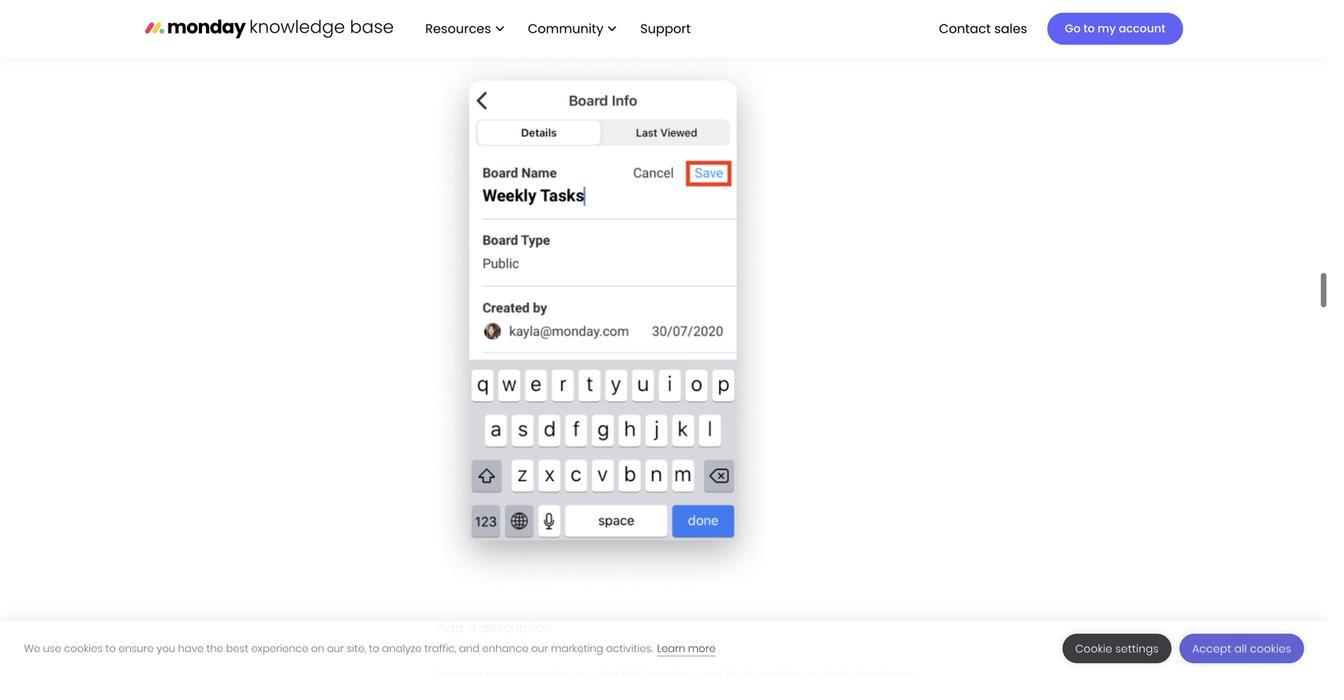 Task type: vqa. For each thing, say whether or not it's contained in the screenshot.
1st WATCH NOW from right
no



Task type: locate. For each thing, give the bounding box(es) containing it.
and down add
[[459, 642, 480, 656]]

you left the can
[[652, 23, 672, 35]]

a
[[743, 23, 750, 35], [468, 622, 476, 636]]

account
[[1119, 21, 1166, 36]]

keyboard
[[498, 23, 552, 35]]

2 horizontal spatial to
[[1084, 21, 1095, 36]]

ensure
[[119, 642, 154, 656]]

cookies
[[64, 642, 103, 656], [1250, 642, 1292, 657]]

to right the site,
[[369, 642, 379, 656]]

we
[[24, 642, 40, 656]]

to left ensure
[[105, 642, 116, 656]]

activities.
[[606, 642, 653, 656]]

our
[[327, 642, 344, 656], [531, 642, 548, 656]]

go to my account link
[[1048, 13, 1183, 45]]

0 horizontal spatial and
[[459, 642, 480, 656]]

support link
[[632, 15, 704, 42], [640, 19, 696, 37]]

0 horizontal spatial you
[[156, 642, 175, 656]]

0 vertical spatial you
[[652, 23, 672, 35]]

support link right the up,
[[632, 15, 704, 42]]

1 horizontal spatial our
[[531, 642, 548, 656]]

our down description
[[531, 642, 548, 656]]

best
[[226, 642, 249, 656]]

1 horizontal spatial to
[[369, 642, 379, 656]]

cookies inside button
[[1250, 642, 1292, 657]]

cookie settings button
[[1063, 634, 1172, 664]]

accept all cookies
[[1193, 642, 1292, 657]]

a right 'in'
[[743, 23, 750, 35]]

my
[[1098, 21, 1116, 36]]

community link
[[520, 15, 624, 42]]

contact sales link
[[931, 15, 1036, 42]]

the
[[207, 642, 223, 656]]

0 horizontal spatial our
[[327, 642, 344, 656]]

dialog
[[0, 621, 1328, 677]]

8.png image
[[437, 53, 768, 597]]

in
[[729, 23, 739, 35]]

cookies for all
[[1250, 642, 1292, 657]]

2 our from the left
[[531, 642, 548, 656]]

all
[[1235, 642, 1247, 657]]

0 horizontal spatial cookies
[[64, 642, 103, 656]]

list
[[409, 0, 704, 58]]

cookies right the all
[[1250, 642, 1292, 657]]

1 our from the left
[[327, 642, 344, 656]]

name
[[782, 23, 815, 35]]

2 cookies from the left
[[1250, 642, 1292, 657]]

go
[[1065, 21, 1081, 36]]

"save".
[[906, 23, 944, 35]]

contact sales
[[939, 19, 1028, 37]]

you
[[652, 23, 672, 35], [156, 642, 175, 656]]

analyze
[[382, 642, 422, 656]]

1 horizontal spatial a
[[743, 23, 750, 35]]

we use cookies to ensure you have the best experience on our site, to analyze traffic, and enhance our marketing activities. learn more
[[24, 642, 716, 656]]

0 vertical spatial and
[[625, 23, 648, 35]]

1 vertical spatial you
[[156, 642, 175, 656]]

you left have
[[156, 642, 175, 656]]

cookies right use
[[64, 642, 103, 656]]

cookie
[[1076, 642, 1113, 657]]

resources
[[425, 19, 491, 37]]

1 cookies from the left
[[64, 642, 103, 656]]

accept
[[1193, 642, 1232, 657]]

you inside dialog
[[156, 642, 175, 656]]

to
[[1084, 21, 1095, 36], [105, 642, 116, 656], [369, 642, 379, 656]]

clicking
[[860, 23, 902, 35]]

new
[[754, 23, 778, 35]]

contact
[[939, 19, 991, 37]]

dialog containing cookie settings
[[0, 621, 1328, 677]]

and
[[625, 23, 648, 35], [459, 642, 480, 656]]

1 vertical spatial a
[[468, 622, 476, 636]]

a right add
[[468, 622, 476, 636]]

marketing
[[551, 642, 603, 656]]

enhance
[[482, 642, 529, 656]]

learn
[[657, 642, 686, 656]]

1 horizontal spatial cookies
[[1250, 642, 1292, 657]]

can
[[676, 23, 697, 35]]

cookie settings
[[1076, 642, 1159, 657]]

now,
[[437, 23, 466, 35]]

to right go on the right of page
[[1084, 21, 1095, 36]]

learn more link
[[657, 642, 716, 657]]

our right on
[[327, 642, 344, 656]]

1 vertical spatial and
[[459, 642, 480, 656]]

will
[[556, 23, 574, 35]]

now, your keyboard will pop up, and you can type in a new name before clicking "save".
[[437, 23, 947, 35]]

and right the up,
[[625, 23, 648, 35]]



Task type: describe. For each thing, give the bounding box(es) containing it.
use
[[43, 642, 61, 656]]

resources link
[[417, 15, 512, 42]]

monday.com logo image
[[145, 12, 393, 45]]

settings
[[1116, 642, 1159, 657]]

up,
[[604, 23, 622, 35]]

more
[[688, 642, 716, 656]]

pop
[[578, 23, 601, 35]]

site,
[[347, 642, 366, 656]]

list containing resources
[[409, 0, 704, 58]]

traffic,
[[424, 642, 456, 656]]

add a description
[[437, 622, 552, 636]]

support
[[640, 19, 691, 37]]

1 horizontal spatial and
[[625, 23, 648, 35]]

go to my account
[[1065, 21, 1166, 36]]

add
[[437, 622, 464, 636]]

experience
[[251, 642, 308, 656]]

accept all cookies button
[[1180, 634, 1304, 664]]

before
[[819, 23, 857, 35]]

your
[[469, 23, 494, 35]]

support link left type
[[640, 19, 696, 37]]

to inside main element
[[1084, 21, 1095, 36]]

0 horizontal spatial a
[[468, 622, 476, 636]]

0 horizontal spatial to
[[105, 642, 116, 656]]

description
[[480, 622, 552, 636]]

0 vertical spatial a
[[743, 23, 750, 35]]

sales
[[995, 19, 1028, 37]]

1 horizontal spatial you
[[652, 23, 672, 35]]

cookies for use
[[64, 642, 103, 656]]

type
[[701, 23, 726, 35]]

have
[[178, 642, 204, 656]]

on
[[311, 642, 324, 656]]

main element
[[409, 0, 1183, 58]]

community
[[528, 19, 604, 37]]



